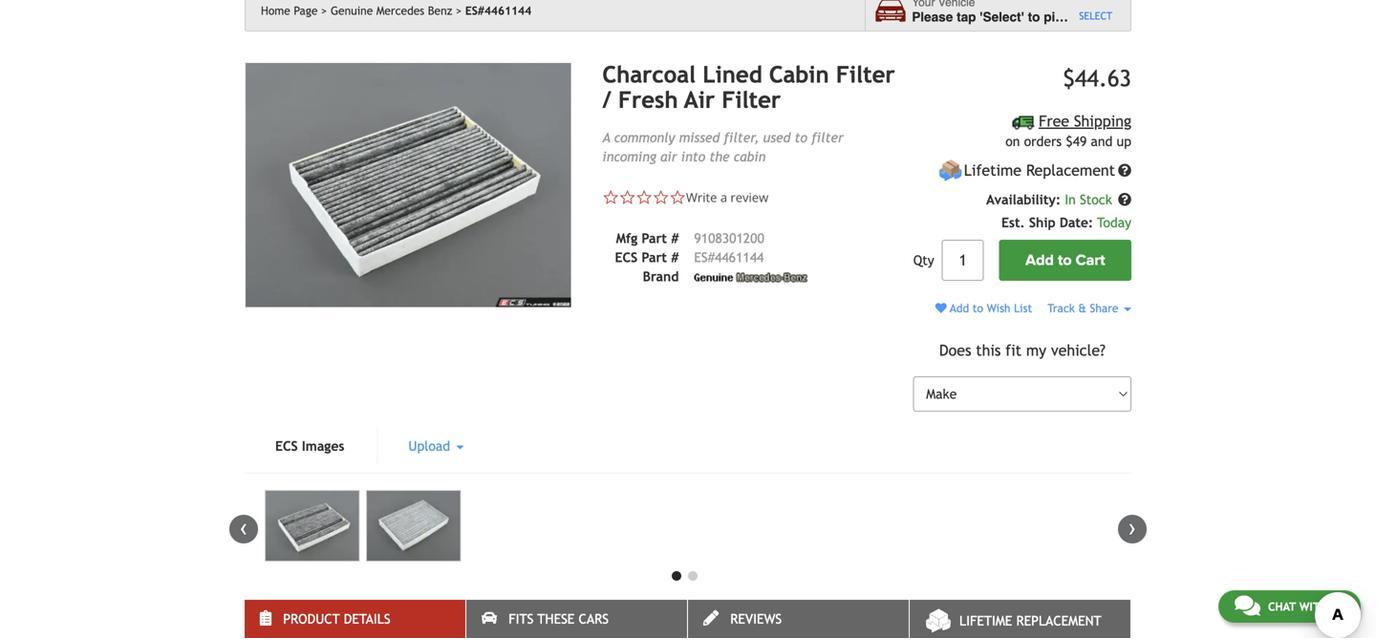 Task type: describe. For each thing, give the bounding box(es) containing it.
cart
[[1076, 252, 1105, 270]]

a commonly missed filter, used to filter incoming air into the cabin
[[603, 130, 844, 164]]

orders
[[1024, 134, 1062, 149]]

does
[[939, 341, 971, 359]]

$49
[[1066, 134, 1087, 149]]

1 vertical spatial a
[[720, 189, 727, 206]]

track & share
[[1048, 302, 1122, 315]]

this product is lifetime replacement eligible image
[[939, 159, 963, 183]]

product details
[[283, 612, 390, 627]]

genuine mercedes benz image
[[694, 273, 809, 283]]

add to wish list link
[[935, 302, 1032, 315]]

incoming
[[603, 149, 657, 164]]

product
[[283, 612, 340, 627]]

please tap 'select' to pick a vehicle
[[912, 10, 1128, 24]]

mfg
[[616, 231, 638, 246]]

missed
[[679, 130, 720, 145]]

the
[[710, 149, 730, 164]]

4461144
[[715, 250, 764, 265]]

vehicle
[[1084, 10, 1128, 24]]

to inside button
[[1058, 252, 1072, 270]]

es#
[[694, 250, 715, 265]]

es#4461144
[[465, 4, 531, 17]]

lifetime replacement link
[[910, 600, 1131, 638]]

on
[[1006, 134, 1020, 149]]

wish
[[987, 302, 1011, 315]]

air
[[684, 86, 715, 113]]

to left pick
[[1028, 10, 1040, 24]]

free shipping image
[[1013, 116, 1035, 130]]

genuine mercedes benz link
[[331, 4, 462, 17]]

this
[[976, 341, 1001, 359]]

1 # from the top
[[671, 231, 679, 246]]

add to cart button
[[999, 240, 1132, 281]]

genuine mercedes benz
[[331, 4, 452, 17]]

today
[[1097, 215, 1132, 230]]

pick
[[1044, 10, 1070, 24]]

review
[[731, 189, 769, 206]]

please
[[912, 10, 953, 24]]

est. ship date: today
[[1002, 215, 1132, 230]]

chat
[[1268, 600, 1296, 614]]

upload
[[408, 439, 454, 454]]

cabin
[[734, 149, 766, 164]]

product details link
[[245, 600, 465, 638]]

2 empty star image from the left
[[636, 189, 653, 206]]

add to cart
[[1026, 252, 1105, 270]]

es# 4461144 brand
[[643, 250, 764, 284]]

‹
[[240, 515, 248, 541]]

used
[[763, 130, 791, 145]]

ecs images link
[[245, 427, 375, 466]]

write
[[686, 189, 717, 206]]

into
[[681, 149, 705, 164]]

my
[[1026, 341, 1047, 359]]

to left wish
[[973, 302, 983, 315]]

44.63
[[1075, 65, 1132, 92]]

track & share button
[[1048, 302, 1132, 315]]

›
[[1129, 515, 1136, 541]]

charcoal
[[603, 61, 696, 88]]

free
[[1039, 112, 1069, 130]]

1 empty star image from the left
[[619, 189, 636, 206]]

a
[[603, 130, 610, 145]]

'select'
[[980, 10, 1024, 24]]

chat with us link
[[1218, 591, 1361, 623]]

fresh
[[618, 86, 678, 113]]

commonly
[[614, 130, 675, 145]]

1 empty star image from the left
[[603, 189, 619, 206]]

charcoal lined cabin filter / fresh air filter
[[603, 61, 895, 113]]

air
[[661, 149, 677, 164]]

list
[[1014, 302, 1032, 315]]

qty
[[913, 253, 934, 268]]

add for add to wish list
[[950, 302, 969, 315]]

reviews
[[730, 612, 782, 627]]

in
[[1065, 192, 1076, 208]]

question circle image
[[1118, 164, 1132, 177]]

and
[[1091, 134, 1113, 149]]

ecs inside 9108301200 ecs part #
[[615, 250, 638, 265]]

fits these cars
[[509, 612, 609, 627]]

genuine
[[331, 4, 373, 17]]



Task type: vqa. For each thing, say whether or not it's contained in the screenshot.
$19.59's the cart
no



Task type: locate. For each thing, give the bounding box(es) containing it.
2 # from the top
[[671, 250, 679, 265]]

a
[[1073, 10, 1081, 24], [720, 189, 727, 206]]

0 vertical spatial a
[[1073, 10, 1081, 24]]

1 horizontal spatial empty star image
[[669, 189, 686, 206]]

ecs
[[615, 250, 638, 265], [275, 439, 298, 454]]

0 horizontal spatial empty star image
[[603, 189, 619, 206]]

part
[[642, 231, 667, 246], [642, 250, 667, 265]]

to left cart at the right of the page
[[1058, 252, 1072, 270]]

empty star image up "mfg part #"
[[636, 189, 653, 206]]

1 vertical spatial lifetime
[[960, 614, 1012, 629]]

filter up filter,
[[722, 86, 781, 113]]

date:
[[1060, 215, 1093, 230]]

lined
[[703, 61, 762, 88]]

ecs left images
[[275, 439, 298, 454]]

1 vertical spatial replacement
[[1016, 614, 1102, 629]]

ecs down mfg
[[615, 250, 638, 265]]

free shipping on orders $49 and up
[[1006, 112, 1132, 149]]

select
[[1079, 10, 1113, 22]]

2 empty star image from the left
[[669, 189, 686, 206]]

0 horizontal spatial add
[[950, 302, 969, 315]]

vehicle?
[[1051, 341, 1106, 359]]

0 vertical spatial lifetime
[[964, 162, 1022, 179]]

0 vertical spatial add
[[1026, 252, 1054, 270]]

mfg part #
[[616, 231, 679, 246]]

mercedes
[[376, 4, 425, 17]]

1 vertical spatial add
[[950, 302, 969, 315]]

9108301200
[[694, 231, 764, 246]]

us
[[1331, 600, 1345, 614]]

0 vertical spatial part
[[642, 231, 667, 246]]

reviews link
[[688, 600, 909, 638]]

to right used
[[795, 130, 808, 145]]

add inside button
[[1026, 252, 1054, 270]]

# inside 9108301200 ecs part #
[[671, 250, 679, 265]]

lifetime
[[964, 162, 1022, 179], [960, 614, 1012, 629]]

tap
[[957, 10, 976, 24]]

1 horizontal spatial filter
[[836, 61, 895, 88]]

0 vertical spatial lifetime replacement
[[964, 162, 1115, 179]]

1 vertical spatial part
[[642, 250, 667, 265]]

/
[[603, 86, 611, 113]]

add for add to cart
[[1026, 252, 1054, 270]]

empty star image
[[619, 189, 636, 206], [636, 189, 653, 206], [653, 189, 669, 206]]

1 vertical spatial #
[[671, 250, 679, 265]]

ship
[[1029, 215, 1056, 230]]

question circle image
[[1118, 193, 1132, 207]]

brand
[[643, 269, 679, 284]]

1 horizontal spatial add
[[1026, 252, 1054, 270]]

up
[[1117, 134, 1132, 149]]

empty star image down the air
[[669, 189, 686, 206]]

1 vertical spatial lifetime replacement
[[960, 614, 1102, 629]]

home page link
[[261, 4, 327, 17]]

est.
[[1002, 215, 1025, 230]]

# up es# 4461144 brand
[[671, 231, 679, 246]]

empty star image left write
[[653, 189, 669, 206]]

fits these cars link
[[466, 600, 687, 638]]

1 horizontal spatial ecs
[[615, 250, 638, 265]]

a right write
[[720, 189, 727, 206]]

0 vertical spatial replacement
[[1026, 162, 1115, 179]]

does this fit my vehicle?
[[939, 341, 1106, 359]]

lifetime replacement
[[964, 162, 1115, 179], [960, 614, 1102, 629]]

filter right cabin
[[836, 61, 895, 88]]

page
[[294, 4, 318, 17]]

empty star image up mfg
[[619, 189, 636, 206]]

0 horizontal spatial filter
[[722, 86, 781, 113]]

chat with us
[[1268, 600, 1345, 614]]

0 vertical spatial #
[[671, 231, 679, 246]]

cabin
[[769, 61, 829, 88]]

› link
[[1118, 515, 1147, 544]]

write a review link
[[686, 189, 769, 206]]

1 part from the top
[[642, 231, 667, 246]]

part up the brand on the left
[[642, 250, 667, 265]]

9108301200 ecs part #
[[615, 231, 764, 265]]

0 horizontal spatial a
[[720, 189, 727, 206]]

to inside a commonly missed filter, used to filter incoming air into the cabin
[[795, 130, 808, 145]]

# up the brand on the left
[[671, 250, 679, 265]]

add right the heart 'icon'
[[950, 302, 969, 315]]

filter
[[812, 130, 844, 145]]

home page
[[261, 4, 318, 17]]

part inside 9108301200 ecs part #
[[642, 250, 667, 265]]

1 vertical spatial ecs
[[275, 439, 298, 454]]

benz
[[428, 4, 452, 17]]

empty star image
[[603, 189, 619, 206], [669, 189, 686, 206]]

select link
[[1079, 9, 1113, 24]]

&
[[1079, 302, 1087, 315]]

empty star image up mfg
[[603, 189, 619, 206]]

fits
[[509, 612, 534, 627]]

add down ship
[[1026, 252, 1054, 270]]

write a review
[[686, 189, 769, 206]]

these
[[538, 612, 575, 627]]

upload button
[[378, 427, 494, 466]]

home
[[261, 4, 290, 17]]

3 empty star image from the left
[[653, 189, 669, 206]]

share
[[1090, 302, 1119, 315]]

details
[[344, 612, 390, 627]]

es#4461144 - 9108301200 - charcoal lined cabin filter / fresh air filter - a commonly missed filter, used to filter incoming air into the cabin - genuine mercedes benz - mercedes benz image
[[245, 62, 572, 308], [265, 490, 360, 562], [366, 490, 461, 562]]

heart image
[[935, 303, 947, 314]]

filter,
[[724, 130, 759, 145]]

0 horizontal spatial ecs
[[275, 439, 298, 454]]

1 horizontal spatial a
[[1073, 10, 1081, 24]]

add to wish list
[[947, 302, 1032, 315]]

add
[[1026, 252, 1054, 270], [950, 302, 969, 315]]

None text field
[[942, 240, 984, 281]]

comments image
[[1235, 594, 1261, 617]]

ecs images
[[275, 439, 344, 454]]

stock
[[1080, 192, 1112, 208]]

0 vertical spatial ecs
[[615, 250, 638, 265]]

track
[[1048, 302, 1075, 315]]

availability:
[[986, 192, 1061, 208]]

a right pick
[[1073, 10, 1081, 24]]

filter
[[836, 61, 895, 88], [722, 86, 781, 113]]

part right mfg
[[642, 231, 667, 246]]

#
[[671, 231, 679, 246], [671, 250, 679, 265]]

‹ link
[[229, 515, 258, 544]]

cars
[[579, 612, 609, 627]]

shipping
[[1074, 112, 1132, 130]]

2 part from the top
[[642, 250, 667, 265]]



